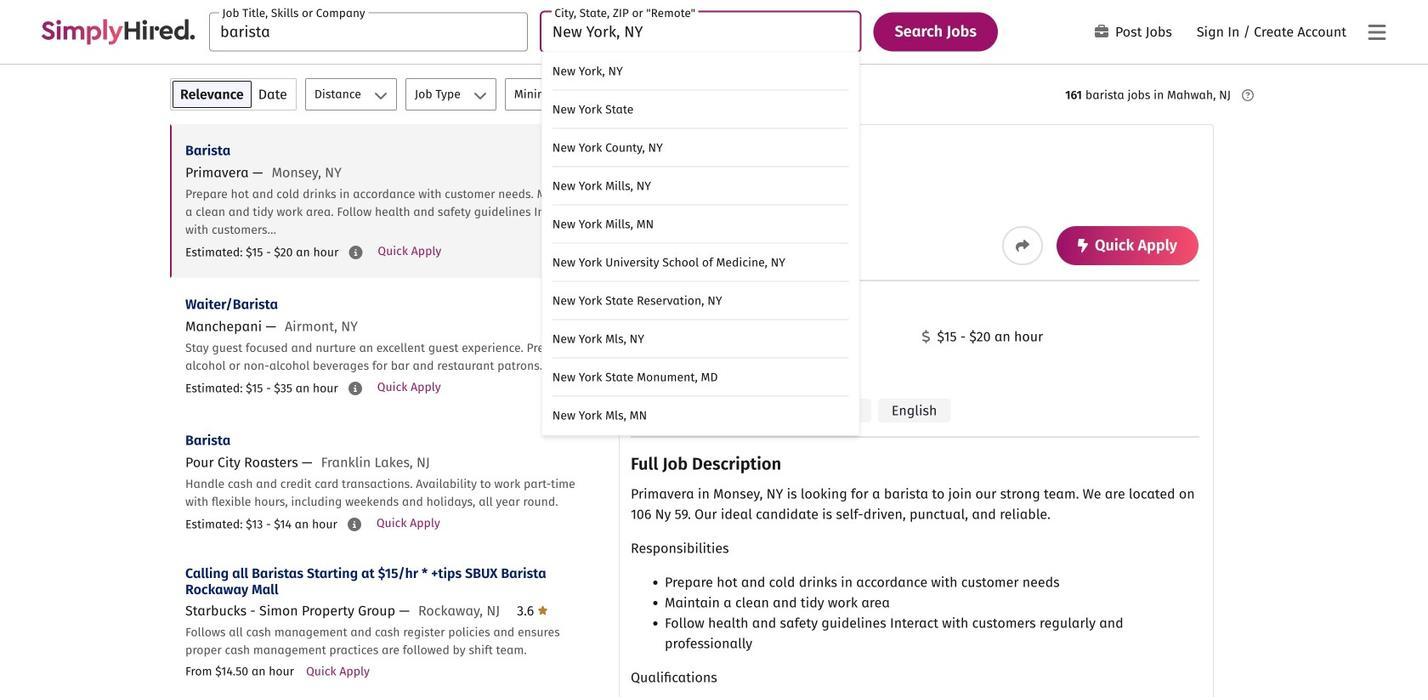 Task type: describe. For each thing, give the bounding box(es) containing it.
building image
[[633, 224, 644, 238]]

share this job image
[[1016, 239, 1030, 252]]

0 vertical spatial job salary disclaimer image
[[349, 246, 363, 259]]

6 option from the top
[[542, 244, 859, 282]]

5 option from the top
[[542, 205, 859, 244]]

8 option from the top
[[542, 320, 859, 358]]

company logo for primavera image
[[634, 139, 702, 207]]

dollar sign image
[[922, 330, 930, 343]]

7 option from the top
[[542, 282, 859, 320]]

2 option from the top
[[542, 91, 859, 129]]

1 option from the top
[[542, 52, 859, 91]]

simplyhired logo image
[[41, 19, 196, 45]]

location dot image
[[633, 250, 644, 264]]



Task type: locate. For each thing, give the bounding box(es) containing it.
option
[[542, 52, 859, 91], [542, 91, 859, 129], [542, 129, 859, 167], [542, 167, 859, 205], [542, 205, 859, 244], [542, 244, 859, 282], [542, 282, 859, 320], [542, 320, 859, 358], [542, 358, 859, 397], [542, 397, 859, 435]]

bolt lightning image
[[1078, 239, 1088, 252]]

9 option from the top
[[542, 358, 859, 397]]

4 option from the top
[[542, 167, 859, 205]]

job salary disclaimer image
[[348, 518, 361, 531]]

barista element
[[619, 124, 1214, 697]]

10 option from the top
[[542, 397, 859, 435]]

list
[[170, 124, 605, 697]]

briefcase image
[[631, 330, 644, 343]]

briefcase image
[[1095, 24, 1109, 38]]

job salary disclaimer image
[[349, 246, 363, 259], [348, 382, 362, 395]]

list box
[[541, 51, 860, 436]]

3 option from the top
[[542, 129, 859, 167]]

1 vertical spatial job salary disclaimer image
[[348, 382, 362, 395]]

None field
[[209, 12, 528, 51], [541, 12, 860, 436], [209, 12, 528, 51], [541, 12, 860, 436]]

3.6 out of 5 stars element
[[517, 603, 548, 619]]

star image
[[538, 604, 548, 617]]

main menu image
[[1368, 22, 1386, 43]]

sponsored jobs disclaimer image
[[1242, 89, 1254, 101]]

None text field
[[209, 12, 528, 51], [541, 12, 860, 51], [209, 12, 528, 51], [541, 12, 860, 51]]



Task type: vqa. For each thing, say whether or not it's contained in the screenshot.
3.6 Out Of 5 Stars element
yes



